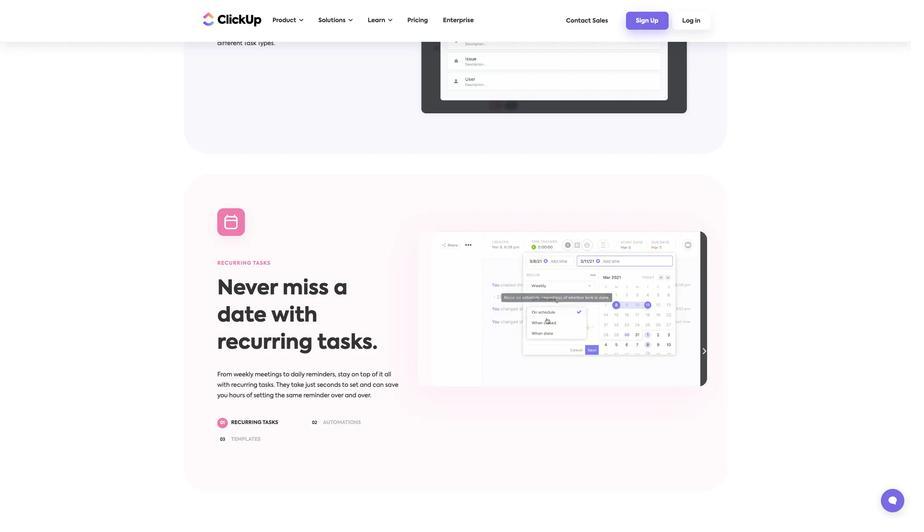 Task type: describe. For each thing, give the bounding box(es) containing it.
category
[[281, 30, 307, 36]]

recurring for never miss a date with recurring tasks.
[[217, 261, 252, 266]]

can
[[373, 382, 384, 388]]

just
[[306, 382, 316, 388]]

sign up
[[636, 18, 659, 24]]

hours
[[229, 393, 245, 398]]

date
[[217, 306, 267, 326]]

never miss a date with recurring tasks.
[[217, 279, 378, 353]]

top
[[361, 372, 371, 377]]

with inside from weekly meetings to daily reminders, stay on top of it all with recurring tasks. they take just seconds to set and can save you hours of setting the same reminder over and over.
[[217, 382, 230, 388]]

the
[[275, 393, 285, 398]]

reminder
[[304, 393, 330, 398]]

automations
[[323, 420, 361, 425]]

daily
[[291, 372, 305, 377]]

over.
[[358, 393, 372, 398]]

templates
[[231, 437, 261, 442]]

sign up button
[[626, 12, 669, 30]]

task
[[244, 40, 256, 46]]

people,
[[306, 19, 327, 25]]

0 vertical spatial for
[[257, 19, 265, 25]]

log
[[683, 18, 694, 24]]

enterprise link
[[439, 12, 478, 29]]

item type manager image
[[415, 0, 694, 120]]

product
[[273, 18, 296, 23]]

group
[[237, 30, 255, 36]]

database
[[337, 30, 366, 36]]

enterprise
[[443, 18, 474, 23]]

take
[[291, 382, 304, 388]]

log in
[[683, 18, 701, 24]]

tasks for automations
[[263, 420, 278, 425]]

up
[[651, 18, 659, 24]]

by
[[272, 30, 279, 36]]

learn button
[[364, 12, 397, 29]]

pricing link
[[403, 12, 432, 29]]

bugs,
[[267, 19, 282, 25]]

all
[[385, 372, 392, 377]]

with inside identify tasks for bugs, sprints, people, and more with item types. group tasks by category to build a database for different task types.
[[358, 19, 371, 25]]

more
[[341, 19, 357, 25]]

reminders,
[[306, 372, 337, 377]]

same
[[286, 393, 302, 398]]

1 vertical spatial tasks
[[256, 30, 271, 36]]

on
[[352, 372, 359, 377]]

1 vertical spatial of
[[247, 393, 252, 398]]

meetings
[[255, 372, 282, 377]]

solutions button
[[314, 12, 357, 29]]

save
[[385, 382, 399, 388]]

it
[[379, 372, 383, 377]]

0 vertical spatial tasks
[[241, 19, 256, 25]]

tasks. inside from weekly meetings to daily reminders, stay on top of it all with recurring tasks. they take just seconds to set and can save you hours of setting the same reminder over and over.
[[259, 382, 275, 388]]

identify
[[217, 19, 240, 25]]

with inside never miss a date with recurring tasks.
[[272, 306, 318, 326]]

over
[[331, 393, 344, 398]]

solutions
[[319, 18, 346, 23]]



Task type: vqa. For each thing, say whether or not it's contained in the screenshot.
GET at bottom right
no



Task type: locate. For each thing, give the bounding box(es) containing it.
and
[[329, 19, 340, 25], [360, 382, 372, 388], [345, 393, 357, 398]]

1 vertical spatial tasks.
[[259, 382, 275, 388]]

tasks
[[253, 261, 271, 266], [263, 420, 278, 425]]

2 horizontal spatial to
[[342, 382, 349, 388]]

with
[[358, 19, 371, 25], [272, 306, 318, 326], [217, 382, 230, 388]]

item
[[372, 19, 385, 25]]

recurring up meetings
[[217, 333, 313, 353]]

0 vertical spatial types.
[[217, 30, 235, 36]]

recurring
[[217, 333, 313, 353], [231, 382, 258, 388]]

0 vertical spatial recurring tasks
[[217, 261, 271, 266]]

recurring up never
[[217, 261, 252, 266]]

1 vertical spatial tasks
[[263, 420, 278, 425]]

tasks. up stay
[[318, 333, 378, 353]]

types.
[[217, 30, 235, 36], [258, 40, 275, 46]]

sales
[[593, 18, 608, 24]]

0 horizontal spatial to
[[283, 372, 290, 377]]

2 horizontal spatial with
[[358, 19, 371, 25]]

1 horizontal spatial tasks.
[[318, 333, 378, 353]]

1 horizontal spatial with
[[272, 306, 318, 326]]

1 vertical spatial for
[[367, 30, 375, 36]]

a
[[332, 30, 336, 36], [334, 279, 348, 299]]

1 vertical spatial recurring tasks
[[231, 420, 278, 425]]

types. down by
[[258, 40, 275, 46]]

sprints,
[[284, 19, 304, 25]]

0 horizontal spatial for
[[257, 19, 265, 25]]

tasks
[[241, 19, 256, 25], [256, 30, 271, 36]]

tasks down setting at the bottom left
[[263, 420, 278, 425]]

types. down identify
[[217, 30, 235, 36]]

miss
[[283, 279, 329, 299]]

tasks. inside never miss a date with recurring tasks.
[[318, 333, 378, 353]]

0 vertical spatial tasks
[[253, 261, 271, 266]]

learn
[[368, 18, 386, 23]]

contact sales
[[567, 18, 608, 24]]

1 vertical spatial types.
[[258, 40, 275, 46]]

recurring down weekly
[[231, 382, 258, 388]]

weekly
[[234, 372, 254, 377]]

for down item at the left of page
[[367, 30, 375, 36]]

0 horizontal spatial tasks.
[[259, 382, 275, 388]]

tasks up group
[[241, 19, 256, 25]]

0 vertical spatial recurring
[[217, 333, 313, 353]]

0 horizontal spatial and
[[329, 19, 340, 25]]

sign
[[636, 18, 649, 24]]

set
[[350, 382, 359, 388]]

setting
[[254, 393, 274, 398]]

contact
[[567, 18, 591, 24]]

1 horizontal spatial to
[[309, 30, 315, 36]]

and down set at the left
[[345, 393, 357, 398]]

product button
[[269, 12, 308, 29]]

for left bugs,
[[257, 19, 265, 25]]

1 vertical spatial with
[[272, 306, 318, 326]]

recurring for automations
[[231, 420, 262, 425]]

recurring tasks up never
[[217, 261, 271, 266]]

they
[[276, 382, 290, 388]]

a right miss
[[334, 279, 348, 299]]

to up the they
[[283, 372, 290, 377]]

recurring up templates
[[231, 420, 262, 425]]

in
[[696, 18, 701, 24]]

with up you
[[217, 382, 230, 388]]

tasks left by
[[256, 30, 271, 36]]

a right build
[[332, 30, 336, 36]]

a inside never miss a date with recurring tasks.
[[334, 279, 348, 299]]

to
[[309, 30, 315, 36], [283, 372, 290, 377], [342, 382, 349, 388]]

0 horizontal spatial of
[[247, 393, 252, 398]]

recurring tasks for never miss a date with recurring tasks.
[[217, 261, 271, 266]]

with left item at the left of page
[[358, 19, 371, 25]]

0 vertical spatial and
[[329, 19, 340, 25]]

a inside identify tasks for bugs, sprints, people, and more with item types. group tasks by category to build a database for different task types.
[[332, 30, 336, 36]]

from weekly meetings to daily reminders, stay on top of it all with recurring tasks. they take just seconds to set and can save you hours of setting the same reminder over and over.
[[217, 372, 399, 398]]

for
[[257, 19, 265, 25], [367, 30, 375, 36]]

tasks up never
[[253, 261, 271, 266]]

recurring
[[217, 261, 252, 266], [231, 420, 262, 425]]

0 vertical spatial recurring
[[217, 261, 252, 266]]

and inside identify tasks for bugs, sprints, people, and more with item types. group tasks by category to build a database for different task types.
[[329, 19, 340, 25]]

1 vertical spatial recurring
[[231, 382, 258, 388]]

of left it
[[372, 372, 378, 377]]

of
[[372, 372, 378, 377], [247, 393, 252, 398]]

never
[[217, 279, 278, 299]]

and left more
[[329, 19, 340, 25]]

of right hours
[[247, 393, 252, 398]]

1 vertical spatial recurring
[[231, 420, 262, 425]]

0 vertical spatial with
[[358, 19, 371, 25]]

to left set at the left
[[342, 382, 349, 388]]

to down people, on the top left of page
[[309, 30, 315, 36]]

recurring inside from weekly meetings to daily reminders, stay on top of it all with recurring tasks. they take just seconds to set and can save you hours of setting the same reminder over and over.
[[231, 382, 258, 388]]

recurring inside never miss a date with recurring tasks.
[[217, 333, 313, 353]]

1 horizontal spatial of
[[372, 372, 378, 377]]

to inside identify tasks for bugs, sprints, people, and more with item types. group tasks by category to build a database for different task types.
[[309, 30, 315, 36]]

pricing
[[408, 18, 428, 23]]

1 vertical spatial a
[[334, 279, 348, 299]]

recurring tasks up templates
[[231, 420, 278, 425]]

1 vertical spatial and
[[360, 382, 372, 388]]

2 vertical spatial with
[[217, 382, 230, 388]]

1 horizontal spatial and
[[345, 393, 357, 398]]

seconds
[[317, 382, 341, 388]]

build
[[316, 30, 331, 36]]

0 horizontal spatial types.
[[217, 30, 235, 36]]

stay
[[338, 372, 350, 377]]

0 vertical spatial a
[[332, 30, 336, 36]]

with down miss
[[272, 306, 318, 326]]

you
[[217, 393, 228, 398]]

recurring tasks
[[217, 261, 271, 266], [231, 420, 278, 425]]

and down top
[[360, 382, 372, 388]]

tasks for never miss a date with recurring tasks.
[[253, 261, 271, 266]]

0 vertical spatial of
[[372, 372, 378, 377]]

1 horizontal spatial types.
[[258, 40, 275, 46]]

tasks. down meetings
[[259, 382, 275, 388]]

clickup image
[[201, 11, 262, 27]]

1 horizontal spatial for
[[367, 30, 375, 36]]

2 vertical spatial and
[[345, 393, 357, 398]]

log in link
[[673, 12, 711, 30]]

from
[[217, 372, 232, 377]]

identify tasks for bugs, sprints, people, and more with item types. group tasks by category to build a database for different task types.
[[217, 19, 385, 46]]

tasks.
[[318, 333, 378, 353], [259, 382, 275, 388]]

0 horizontal spatial with
[[217, 382, 230, 388]]

recurring tasks for automations
[[231, 420, 278, 425]]

contact sales button
[[562, 14, 613, 28]]

0 vertical spatial tasks.
[[318, 333, 378, 353]]

0 vertical spatial to
[[309, 30, 315, 36]]

2 horizontal spatial and
[[360, 382, 372, 388]]

2 vertical spatial to
[[342, 382, 349, 388]]

1 vertical spatial to
[[283, 372, 290, 377]]

different
[[217, 40, 243, 46]]



